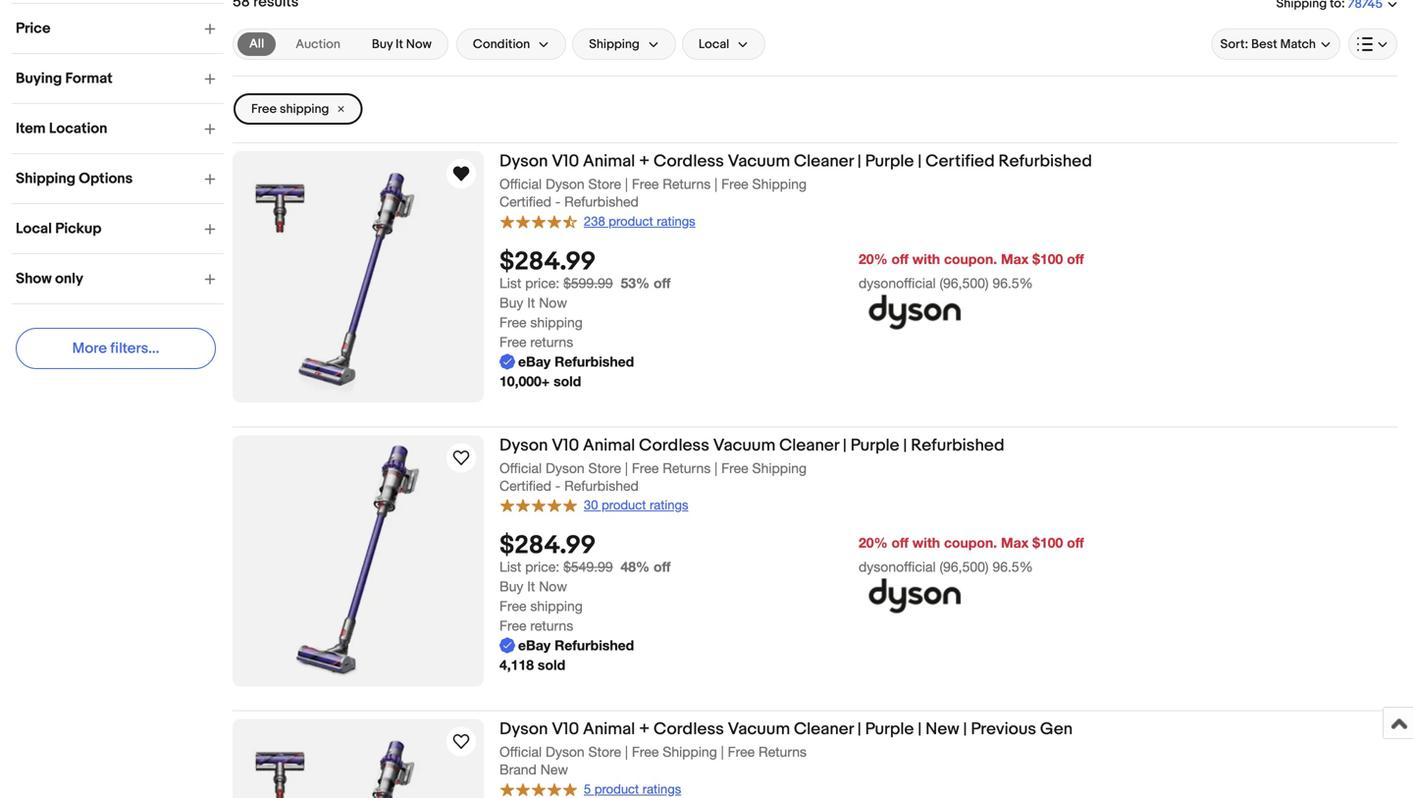 Task type: vqa. For each thing, say whether or not it's contained in the screenshot.
the Buying Format
yes



Task type: locate. For each thing, give the bounding box(es) containing it.
+
[[639, 151, 650, 172], [639, 719, 650, 740]]

0 vertical spatial coupon.
[[944, 251, 997, 267]]

1 dysonofficial from the top
[[859, 275, 936, 291]]

2 vertical spatial official
[[500, 744, 542, 760]]

buy it now link
[[360, 32, 444, 56]]

more
[[72, 340, 107, 357]]

price: left $599.99
[[525, 275, 560, 291]]

1 vertical spatial shipping
[[530, 314, 583, 330]]

1 with from the top
[[913, 251, 940, 267]]

refurbished
[[999, 151, 1092, 172], [565, 194, 639, 210], [555, 353, 634, 369], [911, 435, 1005, 456], [565, 478, 639, 494], [555, 637, 634, 653]]

1 vertical spatial purple
[[851, 435, 900, 456]]

1 animal from the top
[[583, 151, 635, 172]]

1 vertical spatial cleaner
[[780, 435, 839, 456]]

1 vertical spatial $284.99
[[500, 531, 596, 561]]

returns inside dyson v10 animal + cordless vacuum cleaner | purple | new | previous gen official dyson store | free shipping | free returns brand new
[[759, 744, 807, 760]]

dyson
[[500, 151, 548, 172], [546, 176, 585, 192], [500, 435, 548, 456], [546, 460, 585, 476], [500, 719, 548, 740], [546, 744, 585, 760]]

2 visit dysonofficial ebay store! image from the top
[[859, 577, 971, 616]]

buy up free shipping free returns ebay refurbished 10,000+ sold
[[500, 294, 524, 310]]

2 - from the top
[[555, 478, 561, 494]]

official right watch dyson v10 animal cordless vacuum cleaner | purple | refurbished image
[[500, 460, 542, 476]]

1 coupon. from the top
[[944, 251, 997, 267]]

1 vertical spatial dysonofficial (96,500) 96.5% buy it now
[[500, 559, 1033, 594]]

now down $549.99
[[539, 578, 567, 594]]

0 vertical spatial list
[[500, 275, 522, 291]]

2 (96,500) from the top
[[940, 559, 989, 575]]

store up 238 product ratings link
[[588, 176, 621, 192]]

2 20% from the top
[[859, 535, 888, 551]]

dyson v10 animal + cordless vacuum cleaner | purple | new | previous gen heading
[[500, 719, 1073, 740]]

1 vertical spatial store
[[588, 460, 621, 476]]

1 vertical spatial animal
[[583, 435, 635, 456]]

2 vertical spatial ratings
[[643, 781, 681, 796]]

$284.99
[[500, 247, 596, 277], [500, 531, 596, 561]]

local left the pickup
[[16, 220, 52, 238]]

dyson v10 animal cordless vacuum cleaner | purple | refurbished image
[[233, 435, 484, 686]]

v10 inside dyson v10 animal cordless vacuum cleaner | purple | refurbished official dyson store | free returns | free shipping certified - refurbished
[[552, 435, 579, 456]]

now down $599.99
[[539, 294, 567, 310]]

0 vertical spatial ebay
[[518, 353, 551, 369]]

1 vertical spatial dysonofficial
[[859, 559, 936, 575]]

2 vertical spatial purple
[[865, 719, 914, 740]]

store inside dyson v10 animal + cordless vacuum cleaner | purple | certified refurbished official dyson store | free returns | free shipping certified - refurbished
[[588, 176, 621, 192]]

0 vertical spatial +
[[639, 151, 650, 172]]

96.5%
[[993, 275, 1033, 291], [993, 559, 1033, 575]]

0 vertical spatial cleaner
[[794, 151, 854, 172]]

1 dysonofficial (96,500) 96.5% buy it now from the top
[[500, 275, 1033, 310]]

visit dysonofficial ebay store! image
[[859, 293, 971, 332], [859, 577, 971, 616]]

- up 238 product ratings link
[[555, 194, 561, 210]]

animal up 5 product ratings link
[[583, 719, 635, 740]]

animal inside dyson v10 animal cordless vacuum cleaner | purple | refurbished official dyson store | free returns | free shipping certified - refurbished
[[583, 435, 635, 456]]

eBay Refurbished text field
[[500, 352, 634, 371], [500, 636, 634, 655]]

3 store from the top
[[588, 744, 621, 760]]

ratings for +
[[657, 213, 696, 229]]

list
[[500, 275, 522, 291], [500, 559, 522, 575]]

1 (96,500) from the top
[[940, 275, 989, 291]]

20% for |
[[859, 251, 888, 267]]

5
[[584, 781, 591, 796]]

ratings
[[657, 213, 696, 229], [650, 497, 689, 512], [643, 781, 681, 796]]

- up 30 product ratings link
[[555, 478, 561, 494]]

1 vertical spatial ebay refurbished text field
[[500, 636, 634, 655]]

dysonofficial for purple
[[859, 275, 936, 291]]

vacuum inside dyson v10 animal cordless vacuum cleaner | purple | refurbished official dyson store | free returns | free shipping certified - refurbished
[[713, 435, 776, 456]]

watch dyson v10 animal + cordless vacuum cleaner | purple | new | previous gen image
[[450, 730, 473, 753]]

dyson right you are watching this item, click to unwatch icon
[[500, 151, 548, 172]]

product right 30
[[602, 497, 646, 512]]

0 vertical spatial (96,500)
[[940, 275, 989, 291]]

returns up the 4,118
[[530, 617, 573, 634]]

cleaner inside dyson v10 animal + cordless vacuum cleaner | purple | certified refurbished official dyson store | free returns | free shipping certified - refurbished
[[794, 151, 854, 172]]

animal up 30 product ratings link
[[583, 435, 635, 456]]

product
[[609, 213, 653, 229], [602, 497, 646, 512], [595, 781, 639, 796]]

cleaner for certified
[[794, 151, 854, 172]]

1 vertical spatial vacuum
[[713, 435, 776, 456]]

ratings right 238
[[657, 213, 696, 229]]

max inside 20% off with coupon. max $100 off list price: $549.99 48% off
[[1001, 535, 1029, 551]]

2 ebay refurbished text field from the top
[[500, 636, 634, 655]]

0 horizontal spatial new
[[541, 761, 568, 778]]

returns inside dyson v10 animal cordless vacuum cleaner | purple | refurbished official dyson store | free returns | free shipping certified - refurbished
[[663, 460, 711, 476]]

new
[[926, 719, 960, 740], [541, 761, 568, 778]]

2 + from the top
[[639, 719, 650, 740]]

product right 238
[[609, 213, 653, 229]]

0 vertical spatial vacuum
[[728, 151, 790, 172]]

v10
[[552, 151, 579, 172], [552, 435, 579, 456], [552, 719, 579, 740]]

ebay inside free shipping free returns ebay refurbished 10,000+ sold
[[518, 353, 551, 369]]

vacuum
[[728, 151, 790, 172], [713, 435, 776, 456], [728, 719, 790, 740]]

it right the 'auction'
[[396, 37, 403, 52]]

coupon.
[[944, 251, 997, 267], [944, 535, 997, 551]]

1 vertical spatial with
[[913, 535, 940, 551]]

buy
[[372, 37, 393, 52], [500, 294, 524, 310], [500, 578, 524, 594]]

shipping down $549.99
[[530, 598, 583, 614]]

2 96.5% from the top
[[993, 559, 1033, 575]]

238
[[584, 213, 605, 229]]

price button
[[16, 20, 224, 37]]

0 vertical spatial returns
[[530, 334, 573, 350]]

1 vertical spatial cordless
[[639, 435, 710, 456]]

purple for new
[[865, 719, 914, 740]]

ebay up 10,000+
[[518, 353, 551, 369]]

1 vertical spatial sold
[[538, 657, 566, 673]]

certified
[[926, 151, 995, 172], [500, 194, 552, 210], [500, 478, 552, 494]]

cordless inside dyson v10 animal cordless vacuum cleaner | purple | refurbished official dyson store | free returns | free shipping certified - refurbished
[[639, 435, 710, 456]]

0 vertical spatial max
[[1001, 251, 1029, 267]]

store
[[588, 176, 621, 192], [588, 460, 621, 476], [588, 744, 621, 760]]

sold
[[554, 373, 581, 389], [538, 657, 566, 673]]

0 vertical spatial now
[[406, 37, 432, 52]]

0 vertical spatial product
[[609, 213, 653, 229]]

returns for dyson v10 animal + cordless vacuum cleaner | purple | certified refurbished
[[530, 334, 573, 350]]

ebay for dyson v10 animal + cordless vacuum cleaner | purple | certified refurbished
[[518, 353, 551, 369]]

v10 up 5 product ratings link
[[552, 719, 579, 740]]

auction
[[296, 37, 341, 52]]

off
[[892, 251, 909, 267], [1067, 251, 1084, 267], [654, 275, 671, 291], [892, 535, 909, 551], [1067, 535, 1084, 551], [654, 559, 671, 575]]

cordless up 238 product ratings
[[654, 151, 724, 172]]

best
[[1252, 37, 1278, 52]]

store up 5 product ratings link
[[588, 744, 621, 760]]

ebay inside free shipping free returns ebay refurbished 4,118 sold
[[518, 637, 551, 653]]

ratings inside 238 product ratings link
[[657, 213, 696, 229]]

20% inside 20% off with coupon. max $100 off list price: $549.99 48% off
[[859, 535, 888, 551]]

238 product ratings link
[[500, 212, 696, 229]]

list inside 20% off with coupon. max $100 off list price: $549.99 48% off
[[500, 559, 522, 575]]

ebay refurbished text field up the 4,118
[[500, 636, 634, 655]]

2 ebay from the top
[[518, 637, 551, 653]]

0 vertical spatial cordless
[[654, 151, 724, 172]]

shipping for dyson v10 animal cordless vacuum cleaner | purple | refurbished
[[530, 598, 583, 614]]

0 vertical spatial with
[[913, 251, 940, 267]]

$549.99
[[564, 559, 613, 575]]

cordless up 5 product ratings
[[654, 719, 724, 740]]

list left $549.99
[[500, 559, 522, 575]]

2 vertical spatial shipping
[[530, 598, 583, 614]]

$284.99 for dyson v10 animal cordless vacuum cleaner | purple | refurbished
[[500, 531, 596, 561]]

$100 for dyson v10 animal + cordless vacuum cleaner | purple | certified refurbished
[[1033, 251, 1063, 267]]

0 vertical spatial price:
[[525, 275, 560, 291]]

2 vertical spatial buy
[[500, 578, 524, 594]]

1 vertical spatial now
[[539, 294, 567, 310]]

1 v10 from the top
[[552, 151, 579, 172]]

0 vertical spatial sold
[[554, 373, 581, 389]]

1 official from the top
[[500, 176, 542, 192]]

2 list from the top
[[500, 559, 522, 575]]

local inside local dropdown button
[[699, 37, 730, 52]]

ebay refurbished text field up 10,000+
[[500, 352, 634, 371]]

local right shipping dropdown button
[[699, 37, 730, 52]]

with inside 20% off with coupon. max $100 off list price: $599.99 53% off
[[913, 251, 940, 267]]

cordless for official
[[654, 151, 724, 172]]

list left $599.99
[[500, 275, 522, 291]]

0 vertical spatial -
[[555, 194, 561, 210]]

$284.99 for dyson v10 animal + cordless vacuum cleaner | purple | certified refurbished
[[500, 247, 596, 277]]

2 vertical spatial cleaner
[[794, 719, 854, 740]]

2 $284.99 from the top
[[500, 531, 596, 561]]

1 vertical spatial new
[[541, 761, 568, 778]]

1 vertical spatial official
[[500, 460, 542, 476]]

visit dysonofficial ebay store! image for |
[[859, 293, 971, 332]]

previous
[[971, 719, 1037, 740]]

1 vertical spatial ebay
[[518, 637, 551, 653]]

1 vertical spatial coupon.
[[944, 535, 997, 551]]

1 list from the top
[[500, 275, 522, 291]]

1 vertical spatial ratings
[[650, 497, 689, 512]]

cleaner inside dyson v10 animal + cordless vacuum cleaner | purple | new | previous gen official dyson store | free shipping | free returns brand new
[[794, 719, 854, 740]]

0 vertical spatial store
[[588, 176, 621, 192]]

returns up 238 product ratings
[[663, 176, 711, 192]]

sort: best match
[[1221, 37, 1316, 52]]

sold inside free shipping free returns ebay refurbished 10,000+ sold
[[554, 373, 581, 389]]

2 max from the top
[[1001, 535, 1029, 551]]

3 animal from the top
[[583, 719, 635, 740]]

0 vertical spatial dysonofficial
[[859, 275, 936, 291]]

purple for certified
[[865, 151, 914, 172]]

(96,500) for |
[[940, 275, 989, 291]]

0 vertical spatial 20%
[[859, 251, 888, 267]]

1 $284.99 from the top
[[500, 247, 596, 277]]

$100 for dyson v10 animal cordless vacuum cleaner | purple | refurbished
[[1033, 535, 1063, 551]]

1 vertical spatial 20%
[[859, 535, 888, 551]]

1 ebay from the top
[[518, 353, 551, 369]]

product for cordless
[[602, 497, 646, 512]]

+ inside dyson v10 animal + cordless vacuum cleaner | purple | new | previous gen official dyson store | free shipping | free returns brand new
[[639, 719, 650, 740]]

vacuum inside dyson v10 animal + cordless vacuum cleaner | purple | certified refurbished official dyson store | free returns | free shipping certified - refurbished
[[728, 151, 790, 172]]

animal
[[583, 151, 635, 172], [583, 435, 635, 456], [583, 719, 635, 740]]

dyson up 238
[[546, 176, 585, 192]]

1 + from the top
[[639, 151, 650, 172]]

ratings up 48%
[[650, 497, 689, 512]]

returns
[[663, 176, 711, 192], [663, 460, 711, 476], [759, 744, 807, 760]]

v10 up 238 product ratings link
[[552, 151, 579, 172]]

purple inside dyson v10 animal + cordless vacuum cleaner | purple | certified refurbished official dyson store | free returns | free shipping certified - refurbished
[[865, 151, 914, 172]]

price: left $549.99
[[525, 559, 560, 575]]

0 vertical spatial dysonofficial (96,500) 96.5% buy it now
[[500, 275, 1033, 310]]

1 visit dysonofficial ebay store! image from the top
[[859, 293, 971, 332]]

listing options selector. list view selected. image
[[1358, 36, 1389, 52]]

official
[[500, 176, 542, 192], [500, 460, 542, 476], [500, 744, 542, 760]]

2 $100 from the top
[[1033, 535, 1063, 551]]

1 ebay refurbished text field from the top
[[500, 352, 634, 371]]

0 vertical spatial certified
[[926, 151, 995, 172]]

dyson v10 animal + cordless vacuum cleaner | purple | certified refurbished link
[[500, 151, 1398, 175]]

1 vertical spatial buy
[[500, 294, 524, 310]]

1 vertical spatial +
[[639, 719, 650, 740]]

-
[[555, 194, 561, 210], [555, 478, 561, 494]]

+ up 238 product ratings
[[639, 151, 650, 172]]

0 vertical spatial official
[[500, 176, 542, 192]]

buying format button
[[16, 70, 224, 87]]

$100
[[1033, 251, 1063, 267], [1033, 535, 1063, 551]]

2 vertical spatial v10
[[552, 719, 579, 740]]

0 vertical spatial animal
[[583, 151, 635, 172]]

$100 inside 20% off with coupon. max $100 off list price: $599.99 53% off
[[1033, 251, 1063, 267]]

2 vertical spatial animal
[[583, 719, 635, 740]]

2 vertical spatial returns
[[759, 744, 807, 760]]

1 $100 from the top
[[1033, 251, 1063, 267]]

animal inside dyson v10 animal + cordless vacuum cleaner | purple | certified refurbished official dyson store | free returns | free shipping certified - refurbished
[[583, 151, 635, 172]]

1 store from the top
[[588, 176, 621, 192]]

shipping
[[280, 101, 329, 117], [530, 314, 583, 330], [530, 598, 583, 614]]

show only
[[16, 270, 83, 288]]

1 - from the top
[[555, 194, 561, 210]]

2 with from the top
[[913, 535, 940, 551]]

0 vertical spatial ratings
[[657, 213, 696, 229]]

dyson up 5
[[546, 744, 585, 760]]

cordless
[[654, 151, 724, 172], [639, 435, 710, 456], [654, 719, 724, 740]]

1 vertical spatial visit dysonofficial ebay store! image
[[859, 577, 971, 616]]

20%
[[859, 251, 888, 267], [859, 535, 888, 551]]

2 store from the top
[[588, 460, 621, 476]]

1 max from the top
[[1001, 251, 1029, 267]]

1 vertical spatial $100
[[1033, 535, 1063, 551]]

returns inside dyson v10 animal + cordless vacuum cleaner | purple | certified refurbished official dyson store | free returns | free shipping certified - refurbished
[[663, 176, 711, 192]]

official up brand
[[500, 744, 542, 760]]

animal for dyson v10 animal + cordless vacuum cleaner | purple | certified refurbished
[[583, 151, 635, 172]]

it
[[396, 37, 403, 52], [527, 294, 535, 310], [527, 578, 535, 594]]

local pickup button
[[16, 220, 224, 238]]

0 horizontal spatial local
[[16, 220, 52, 238]]

1 vertical spatial -
[[555, 478, 561, 494]]

0 vertical spatial ebay refurbished text field
[[500, 352, 634, 371]]

max for dyson v10 animal cordless vacuum cleaner | purple | refurbished
[[1001, 535, 1029, 551]]

+ inside dyson v10 animal + cordless vacuum cleaner | purple | certified refurbished official dyson store | free returns | free shipping certified - refurbished
[[639, 151, 650, 172]]

coupon. down the dyson v10 animal cordless vacuum cleaner | purple | refurbished link
[[944, 535, 997, 551]]

30 product ratings
[[584, 497, 689, 512]]

|
[[858, 151, 862, 172], [918, 151, 922, 172], [625, 176, 628, 192], [715, 176, 718, 192], [843, 435, 847, 456], [903, 435, 907, 456], [625, 460, 628, 476], [715, 460, 718, 476], [858, 719, 862, 740], [918, 719, 922, 740], [963, 719, 967, 740], [625, 744, 628, 760], [721, 744, 724, 760]]

1 vertical spatial product
[[602, 497, 646, 512]]

0 vertical spatial local
[[699, 37, 730, 52]]

1 vertical spatial returns
[[530, 617, 573, 634]]

with
[[913, 251, 940, 267], [913, 535, 940, 551]]

auction link
[[284, 32, 352, 56]]

2 vertical spatial store
[[588, 744, 621, 760]]

with down the dyson v10 animal cordless vacuum cleaner | purple | refurbished link
[[913, 535, 940, 551]]

0 vertical spatial visit dysonofficial ebay store! image
[[859, 293, 971, 332]]

cordless inside dyson v10 animal + cordless vacuum cleaner | purple | new | previous gen official dyson store | free shipping | free returns brand new
[[654, 719, 724, 740]]

price: inside 20% off with coupon. max $100 off list price: $599.99 53% off
[[525, 275, 560, 291]]

0 vertical spatial returns
[[663, 176, 711, 192]]

coupon. inside 20% off with coupon. max $100 off list price: $599.99 53% off
[[944, 251, 997, 267]]

returns inside free shipping free returns ebay refurbished 10,000+ sold
[[530, 334, 573, 350]]

condition button
[[456, 28, 567, 60]]

1 vertical spatial local
[[16, 220, 52, 238]]

buy right the 'auction'
[[372, 37, 393, 52]]

3 official from the top
[[500, 744, 542, 760]]

match
[[1281, 37, 1316, 52]]

store up 30 product ratings link
[[588, 460, 621, 476]]

returns up 30 product ratings
[[663, 460, 711, 476]]

price: for dyson v10 animal + cordless vacuum cleaner | purple | certified refurbished
[[525, 275, 560, 291]]

sort:
[[1221, 37, 1249, 52]]

2 vertical spatial now
[[539, 578, 567, 594]]

2 returns from the top
[[530, 617, 573, 634]]

20% inside 20% off with coupon. max $100 off list price: $599.99 53% off
[[859, 251, 888, 267]]

0 vertical spatial new
[[926, 719, 960, 740]]

it up free shipping free returns ebay refurbished 10,000+ sold
[[527, 294, 535, 310]]

new right brand
[[541, 761, 568, 778]]

visit dysonofficial ebay store! image for refurbished
[[859, 577, 971, 616]]

free shipping
[[251, 101, 329, 117]]

1 vertical spatial max
[[1001, 535, 1029, 551]]

with for |
[[913, 251, 940, 267]]

price: inside 20% off with coupon. max $100 off list price: $549.99 48% off
[[525, 559, 560, 575]]

coupon. inside 20% off with coupon. max $100 off list price: $549.99 48% off
[[944, 535, 997, 551]]

vacuum inside dyson v10 animal + cordless vacuum cleaner | purple | new | previous gen official dyson store | free shipping | free returns brand new
[[728, 719, 790, 740]]

now for dyson v10 animal cordless vacuum cleaner | purple | refurbished
[[539, 578, 567, 594]]

coupon. for refurbished
[[944, 535, 997, 551]]

sold right the 4,118
[[538, 657, 566, 673]]

ratings right 5
[[643, 781, 681, 796]]

0 vertical spatial $100
[[1033, 251, 1063, 267]]

filters...
[[110, 340, 159, 357]]

2 vertical spatial vacuum
[[728, 719, 790, 740]]

cleaner
[[794, 151, 854, 172], [780, 435, 839, 456], [794, 719, 854, 740]]

with down dyson v10 animal + cordless vacuum cleaner | purple | certified refurbished link
[[913, 251, 940, 267]]

2 vertical spatial it
[[527, 578, 535, 594]]

ratings inside 5 product ratings link
[[643, 781, 681, 796]]

1 horizontal spatial local
[[699, 37, 730, 52]]

all
[[249, 36, 264, 52]]

list inside 20% off with coupon. max $100 off list price: $599.99 53% off
[[500, 275, 522, 291]]

2 vertical spatial certified
[[500, 478, 552, 494]]

20% off with coupon. max $100 off list price: $599.99 53% off
[[500, 251, 1084, 291]]

cordless inside dyson v10 animal + cordless vacuum cleaner | purple | certified refurbished official dyson store | free returns | free shipping certified - refurbished
[[654, 151, 724, 172]]

new left previous
[[926, 719, 960, 740]]

now
[[406, 37, 432, 52], [539, 294, 567, 310], [539, 578, 567, 594]]

2 v10 from the top
[[552, 435, 579, 456]]

0 vertical spatial v10
[[552, 151, 579, 172]]

animal for dyson v10 animal cordless vacuum cleaner | purple | refurbished
[[583, 435, 635, 456]]

official right you are watching this item, click to unwatch icon
[[500, 176, 542, 192]]

53%
[[621, 275, 650, 291]]

returns inside free shipping free returns ebay refurbished 4,118 sold
[[530, 617, 573, 634]]

1 vertical spatial v10
[[552, 435, 579, 456]]

ebay up the 4,118
[[518, 637, 551, 653]]

max
[[1001, 251, 1029, 267], [1001, 535, 1029, 551]]

1 20% from the top
[[859, 251, 888, 267]]

1 96.5% from the top
[[993, 275, 1033, 291]]

local for local
[[699, 37, 730, 52]]

v10 up 30 product ratings link
[[552, 435, 579, 456]]

$284.99 down 238
[[500, 247, 596, 277]]

it up free shipping free returns ebay refurbished 4,118 sold
[[527, 578, 535, 594]]

+ up 5 product ratings
[[639, 719, 650, 740]]

0 vertical spatial 96.5%
[[993, 275, 1033, 291]]

store inside dyson v10 animal + cordless vacuum cleaner | purple | new | previous gen official dyson store | free shipping | free returns brand new
[[588, 744, 621, 760]]

max inside 20% off with coupon. max $100 off list price: $599.99 53% off
[[1001, 251, 1029, 267]]

free shipping free returns ebay refurbished 10,000+ sold
[[500, 314, 634, 389]]

returns down dyson v10 animal + cordless vacuum cleaner | purple | new | previous gen heading
[[759, 744, 807, 760]]

show only button
[[16, 270, 224, 288]]

0 vertical spatial $284.99
[[500, 247, 596, 277]]

coupon. down dyson v10 animal + cordless vacuum cleaner | purple | certified refurbished link
[[944, 251, 997, 267]]

1 vertical spatial (96,500)
[[940, 559, 989, 575]]

0 vertical spatial purple
[[865, 151, 914, 172]]

2 price: from the top
[[525, 559, 560, 575]]

ratings inside 30 product ratings link
[[650, 497, 689, 512]]

1 vertical spatial returns
[[663, 460, 711, 476]]

animal up 238 product ratings link
[[583, 151, 635, 172]]

dysonofficial (96,500) 96.5% buy it now
[[500, 275, 1033, 310], [500, 559, 1033, 594]]

product right 5
[[595, 781, 639, 796]]

2 official from the top
[[500, 460, 542, 476]]

1 returns from the top
[[530, 334, 573, 350]]

buy up free shipping free returns ebay refurbished 4,118 sold
[[500, 578, 524, 594]]

free shipping free returns ebay refurbished 4,118 sold
[[500, 598, 634, 673]]

sold right 10,000+
[[554, 373, 581, 389]]

sold inside free shipping free returns ebay refurbished 4,118 sold
[[538, 657, 566, 673]]

cordless up 30 product ratings
[[639, 435, 710, 456]]

1 price: from the top
[[525, 275, 560, 291]]

3 v10 from the top
[[552, 719, 579, 740]]

2 dysonofficial (96,500) 96.5% buy it now from the top
[[500, 559, 1033, 594]]

price:
[[525, 275, 560, 291], [525, 559, 560, 575]]

purple inside dyson v10 animal + cordless vacuum cleaner | purple | new | previous gen official dyson store | free shipping | free returns brand new
[[865, 719, 914, 740]]

list for dyson v10 animal cordless vacuum cleaner | purple | refurbished
[[500, 559, 522, 575]]

shipping down $599.99
[[530, 314, 583, 330]]

v10 inside dyson v10 animal + cordless vacuum cleaner | purple | new | previous gen official dyson store | free shipping | free returns brand new
[[552, 719, 579, 740]]

2 animal from the top
[[583, 435, 635, 456]]

1 vertical spatial list
[[500, 559, 522, 575]]

20% off with coupon. max $100 off list price: $549.99 48% off
[[500, 535, 1084, 575]]

2 vertical spatial cordless
[[654, 719, 724, 740]]

1 vertical spatial price:
[[525, 559, 560, 575]]

shipping inside free shipping free returns ebay refurbished 4,118 sold
[[530, 598, 583, 614]]

sold for dyson v10 animal + cordless vacuum cleaner | purple | certified refurbished
[[554, 373, 581, 389]]

1 vertical spatial 96.5%
[[993, 559, 1033, 575]]

$284.99 down 30
[[500, 531, 596, 561]]

v10 inside dyson v10 animal + cordless vacuum cleaner | purple | certified refurbished official dyson store | free returns | free shipping certified - refurbished
[[552, 151, 579, 172]]

shipping inside free shipping free returns ebay refurbished 10,000+ sold
[[530, 314, 583, 330]]

purple
[[865, 151, 914, 172], [851, 435, 900, 456], [865, 719, 914, 740]]

local for local pickup
[[16, 220, 52, 238]]

dysonofficial (96,500) 96.5% buy it now for cleaner
[[500, 559, 1033, 594]]

1 vertical spatial it
[[527, 294, 535, 310]]

dysonofficial
[[859, 275, 936, 291], [859, 559, 936, 575]]

condition
[[473, 37, 530, 52]]

returns up 10,000+
[[530, 334, 573, 350]]

2 coupon. from the top
[[944, 535, 997, 551]]

dysonofficial for |
[[859, 559, 936, 575]]

4,118
[[500, 657, 534, 673]]

$100 inside 20% off with coupon. max $100 off list price: $549.99 48% off
[[1033, 535, 1063, 551]]

2 dysonofficial from the top
[[859, 559, 936, 575]]

list for dyson v10 animal + cordless vacuum cleaner | purple | certified refurbished
[[500, 275, 522, 291]]

buy it now
[[372, 37, 432, 52]]

shipping down auction link
[[280, 101, 329, 117]]

(96,500)
[[940, 275, 989, 291], [940, 559, 989, 575]]

now left condition
[[406, 37, 432, 52]]

with inside 20% off with coupon. max $100 off list price: $549.99 48% off
[[913, 535, 940, 551]]



Task type: describe. For each thing, give the bounding box(es) containing it.
1 vertical spatial certified
[[500, 194, 552, 210]]

sort: best match button
[[1212, 28, 1341, 60]]

purple inside dyson v10 animal cordless vacuum cleaner | purple | refurbished official dyson store | free returns | free shipping certified - refurbished
[[851, 435, 900, 456]]

buy for dyson v10 animal cordless vacuum cleaner | purple | refurbished
[[500, 578, 524, 594]]

dyson up brand
[[500, 719, 548, 740]]

buying format
[[16, 70, 113, 87]]

it for dyson v10 animal + cordless vacuum cleaner | purple | certified refurbished
[[527, 294, 535, 310]]

shipping inside dyson v10 animal cordless vacuum cleaner | purple | refurbished official dyson store | free returns | free shipping certified - refurbished
[[752, 460, 807, 476]]

2 vertical spatial product
[[595, 781, 639, 796]]

watch dyson v10 animal cordless vacuum cleaner | purple | refurbished image
[[450, 446, 473, 469]]

pickup
[[55, 220, 102, 238]]

refurbished inside free shipping free returns ebay refurbished 10,000+ sold
[[555, 353, 634, 369]]

free shipping link
[[234, 93, 363, 125]]

(96,500) for refurbished
[[940, 559, 989, 575]]

returns for dyson v10 animal cordless vacuum cleaner | purple | refurbished
[[530, 617, 573, 634]]

0 vertical spatial shipping
[[280, 101, 329, 117]]

+ for official
[[639, 151, 650, 172]]

dysonofficial (96,500) 96.5% buy it now for vacuum
[[500, 275, 1033, 310]]

cleaner for new
[[794, 719, 854, 740]]

dyson v10 animal cordless vacuum cleaner | purple | refurbished link
[[500, 435, 1398, 459]]

30
[[584, 497, 598, 512]]

238 product ratings
[[584, 213, 696, 229]]

vacuum for new
[[728, 719, 790, 740]]

item location
[[16, 120, 107, 137]]

certified inside dyson v10 animal cordless vacuum cleaner | purple | refurbished official dyson store | free returns | free shipping certified - refurbished
[[500, 478, 552, 494]]

coupon. for |
[[944, 251, 997, 267]]

shipping options button
[[16, 170, 224, 187]]

30 product ratings link
[[500, 496, 689, 513]]

official inside dyson v10 animal + cordless vacuum cleaner | purple | certified refurbished official dyson store | free returns | free shipping certified - refurbished
[[500, 176, 542, 192]]

dyson v10 animal + cordless vacuum cleaner | purple | new | previous gen image
[[233, 719, 484, 798]]

price
[[16, 20, 51, 37]]

dyson v10 animal + cordless vacuum cleaner | purple | certified refurbished heading
[[500, 151, 1092, 172]]

buy for dyson v10 animal + cordless vacuum cleaner | purple | certified refurbished
[[500, 294, 524, 310]]

shipping inside dyson v10 animal + cordless vacuum cleaner | purple | new | previous gen official dyson store | free shipping | free returns brand new
[[663, 744, 717, 760]]

0 vertical spatial buy
[[372, 37, 393, 52]]

shipping for dyson v10 animal + cordless vacuum cleaner | purple | certified refurbished
[[530, 314, 583, 330]]

animal inside dyson v10 animal + cordless vacuum cleaner | purple | new | previous gen official dyson store | free shipping | free returns brand new
[[583, 719, 635, 740]]

now for dyson v10 animal + cordless vacuum cleaner | purple | certified refurbished
[[539, 294, 567, 310]]

local button
[[682, 28, 766, 60]]

ebay for dyson v10 animal cordless vacuum cleaner | purple | refurbished
[[518, 637, 551, 653]]

official inside dyson v10 animal cordless vacuum cleaner | purple | refurbished official dyson store | free returns | free shipping certified - refurbished
[[500, 460, 542, 476]]

product for +
[[609, 213, 653, 229]]

5 product ratings
[[584, 781, 681, 796]]

refurbished inside free shipping free returns ebay refurbished 4,118 sold
[[555, 637, 634, 653]]

vacuum for certified
[[728, 151, 790, 172]]

5 product ratings link
[[500, 780, 681, 797]]

dyson v10 animal + cordless vacuum cleaner | purple | new | previous gen official dyson store | free shipping | free returns brand new
[[500, 719, 1073, 778]]

max for dyson v10 animal + cordless vacuum cleaner | purple | certified refurbished
[[1001, 251, 1029, 267]]

price: for dyson v10 animal cordless vacuum cleaner | purple | refurbished
[[525, 559, 560, 575]]

sold for dyson v10 animal cordless vacuum cleaner | purple | refurbished
[[538, 657, 566, 673]]

dyson v10 animal cordless vacuum cleaner | purple | refurbished heading
[[500, 435, 1005, 456]]

shipping inside dropdown button
[[589, 37, 640, 52]]

0 vertical spatial it
[[396, 37, 403, 52]]

brand
[[500, 761, 537, 778]]

cordless for previous
[[654, 719, 724, 740]]

you are watching this item, click to unwatch image
[[450, 162, 473, 186]]

cleaner inside dyson v10 animal cordless vacuum cleaner | purple | refurbished official dyson store | free returns | free shipping certified - refurbished
[[780, 435, 839, 456]]

shipping inside dyson v10 animal + cordless vacuum cleaner | purple | certified refurbished official dyson store | free returns | free shipping certified - refurbished
[[752, 176, 807, 192]]

dyson v10 animal + cordless vacuum cleaner | purple | certified refurbished official dyson store | free returns | free shipping certified - refurbished
[[500, 151, 1092, 210]]

local pickup
[[16, 220, 102, 238]]

options
[[79, 170, 133, 187]]

item location button
[[16, 120, 224, 137]]

more filters... button
[[16, 328, 216, 369]]

location
[[49, 120, 107, 137]]

dyson v10 animal cordless vacuum cleaner | purple | refurbished official dyson store | free returns | free shipping certified - refurbished
[[500, 435, 1005, 494]]

All selected text field
[[249, 35, 264, 53]]

dyson right watch dyson v10 animal cordless vacuum cleaner | purple | refurbished image
[[500, 435, 548, 456]]

show
[[16, 270, 52, 288]]

20% for purple
[[859, 535, 888, 551]]

with for refurbished
[[913, 535, 940, 551]]

format
[[65, 70, 113, 87]]

official inside dyson v10 animal + cordless vacuum cleaner | purple | new | previous gen official dyson store | free shipping | free returns brand new
[[500, 744, 542, 760]]

- inside dyson v10 animal + cordless vacuum cleaner | purple | certified refurbished official dyson store | free returns | free shipping certified - refurbished
[[555, 194, 561, 210]]

dyson up 30
[[546, 460, 585, 476]]

1 horizontal spatial new
[[926, 719, 960, 740]]

ebay refurbished text field for dyson v10 animal + cordless vacuum cleaner | purple | certified refurbished
[[500, 352, 634, 371]]

96.5% for dyson v10 animal + cordless vacuum cleaner | purple | certified refurbished
[[993, 275, 1033, 291]]

only
[[55, 270, 83, 288]]

10,000+
[[500, 373, 550, 389]]

v10 for dyson v10 animal + cordless vacuum cleaner | purple | certified refurbished
[[552, 151, 579, 172]]

dyson v10 animal + cordless vacuum cleaner | purple | certified refurbished image
[[233, 151, 484, 402]]

ebay refurbished text field for dyson v10 animal cordless vacuum cleaner | purple | refurbished
[[500, 636, 634, 655]]

ratings for cordless
[[650, 497, 689, 512]]

shipping button
[[572, 28, 676, 60]]

it for dyson v10 animal cordless vacuum cleaner | purple | refurbished
[[527, 578, 535, 594]]

+ for previous
[[639, 719, 650, 740]]

item
[[16, 120, 46, 137]]

$599.99
[[564, 275, 613, 291]]

more filters...
[[72, 340, 159, 357]]

all link
[[238, 32, 276, 56]]

shipping options
[[16, 170, 133, 187]]

gen
[[1040, 719, 1073, 740]]

v10 for dyson v10 animal cordless vacuum cleaner | purple | refurbished
[[552, 435, 579, 456]]

- inside dyson v10 animal cordless vacuum cleaner | purple | refurbished official dyson store | free returns | free shipping certified - refurbished
[[555, 478, 561, 494]]

96.5% for dyson v10 animal cordless vacuum cleaner | purple | refurbished
[[993, 559, 1033, 575]]

store inside dyson v10 animal cordless vacuum cleaner | purple | refurbished official dyson store | free returns | free shipping certified - refurbished
[[588, 460, 621, 476]]

dyson v10 animal + cordless vacuum cleaner | purple | new | previous gen link
[[500, 719, 1398, 743]]

48%
[[621, 559, 650, 575]]

buying
[[16, 70, 62, 87]]



